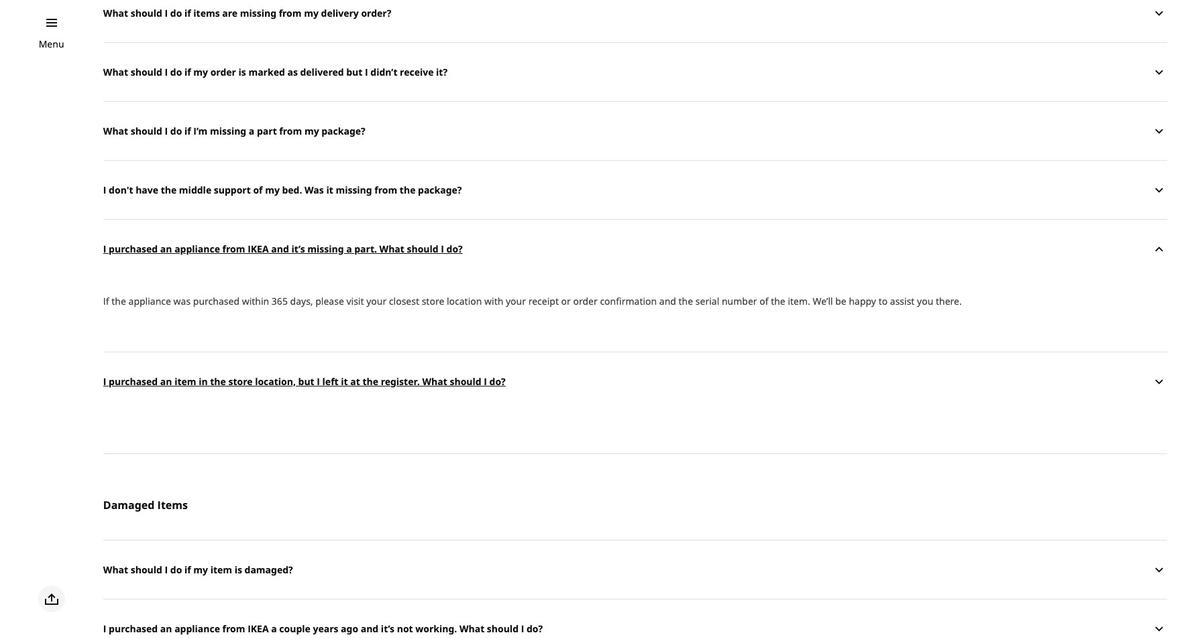 Task type: describe. For each thing, give the bounding box(es) containing it.
and inside i purchased an appliance from ikea and it's missing a part. what should i do? dropdown button
[[271, 243, 289, 255]]

if for are
[[184, 6, 191, 19]]

within
[[242, 295, 269, 308]]

or
[[561, 295, 571, 308]]

my inside dropdown button
[[193, 564, 208, 577]]

closest
[[389, 295, 419, 308]]

middle
[[179, 184, 211, 196]]

1 vertical spatial order
[[573, 295, 598, 308]]

to
[[879, 295, 888, 308]]

what should i do if i'm missing a part from my package? button
[[103, 101, 1167, 160]]

register.
[[381, 375, 420, 388]]

i purchased an appliance from ikea and it's missing a part. what should i do?
[[103, 243, 463, 255]]

0 vertical spatial it
[[326, 184, 333, 196]]

1 vertical spatial appliance
[[128, 295, 171, 308]]

serial
[[696, 295, 719, 308]]

items
[[193, 6, 220, 19]]

1 vertical spatial do?
[[489, 375, 506, 388]]

damaged?
[[245, 564, 293, 577]]

do for missing
[[170, 124, 182, 137]]

i purchased an item in the store location, but i left it at the register. what should i do?
[[103, 375, 506, 388]]

visit
[[346, 295, 364, 308]]

what should i do if items are missing from my delivery order?
[[103, 6, 391, 19]]

what should i do if my item is damaged? button
[[103, 541, 1167, 600]]

appliance for i purchased an appliance from ikea a couple years ago and it's not working. what should i do?
[[175, 623, 220, 636]]

what inside dropdown button
[[103, 564, 128, 577]]

ikea for and
[[248, 243, 269, 255]]

an for i purchased an appliance from ikea a couple years ago and it's not working. what should i do?
[[160, 623, 172, 636]]

item.
[[788, 295, 810, 308]]

happy
[[849, 295, 876, 308]]

purchased for i purchased an appliance from ikea a couple years ago and it's not working. what should i do?
[[109, 623, 158, 636]]

if for order
[[184, 65, 191, 78]]

rotate 180 image
[[1151, 241, 1167, 257]]

i don't have the middle support of my bed. was it missing from the package? button
[[103, 160, 1167, 219]]

if for item
[[184, 564, 191, 577]]

i don't have the middle support of my bed. was it missing from the package?
[[103, 184, 462, 196]]

from inside what should i do if items are missing from my delivery order? dropdown button
[[279, 6, 302, 19]]

i purchased an item in the store location, but i left it at the register. what should i do? button
[[103, 352, 1167, 411]]

part
[[257, 124, 277, 137]]

part.
[[354, 243, 377, 255]]

don't
[[109, 184, 133, 196]]

what should i do if my item is damaged?
[[103, 564, 293, 577]]

working.
[[415, 623, 457, 636]]

bed.
[[282, 184, 302, 196]]

days,
[[290, 295, 313, 308]]

0 vertical spatial do?
[[447, 243, 463, 255]]

with
[[484, 295, 503, 308]]

0 vertical spatial it's
[[291, 243, 305, 255]]

of inside dropdown button
[[253, 184, 263, 196]]

missing left part.
[[307, 243, 344, 255]]

missing right are
[[240, 6, 276, 19]]

missing right i'm
[[210, 124, 246, 137]]

an for i purchased an appliance from ikea and it's missing a part. what should i do?
[[160, 243, 172, 255]]

didn't
[[371, 65, 397, 78]]

do for item
[[170, 564, 182, 577]]

is for order
[[239, 65, 246, 78]]

1 vertical spatial it
[[341, 375, 348, 388]]

as
[[287, 65, 298, 78]]

from inside i don't have the middle support of my bed. was it missing from the package? dropdown button
[[375, 184, 397, 196]]

i'm
[[193, 124, 208, 137]]

there.
[[936, 295, 962, 308]]

item inside dropdown button
[[175, 375, 196, 388]]

years
[[313, 623, 338, 636]]

should inside dropdown button
[[131, 564, 162, 577]]

what should i do if my order is marked as delivered but i didn't receive it?
[[103, 65, 448, 78]]

from inside i purchased an appliance from ikea and it's missing a part. what should i do? dropdown button
[[222, 243, 245, 255]]

order inside dropdown button
[[210, 65, 236, 78]]



Task type: locate. For each thing, give the bounding box(es) containing it.
your
[[366, 295, 387, 308], [506, 295, 526, 308]]

1 horizontal spatial of
[[760, 295, 768, 308]]

it's up days,
[[291, 243, 305, 255]]

is left marked
[[239, 65, 246, 78]]

what should i do if items are missing from my delivery order? button
[[103, 0, 1167, 42]]

365
[[272, 295, 288, 308]]

are
[[222, 6, 238, 19]]

1 horizontal spatial it
[[341, 375, 348, 388]]

a
[[249, 124, 254, 137], [346, 243, 352, 255], [271, 623, 277, 636]]

location,
[[255, 375, 296, 388]]

0 horizontal spatial it
[[326, 184, 333, 196]]

1 horizontal spatial item
[[210, 564, 232, 577]]

and inside i purchased an appliance from ikea a couple years ago and it's not working. what should i do? dropdown button
[[361, 623, 379, 636]]

1 vertical spatial ikea
[[248, 623, 269, 636]]

i purchased an appliance from ikea and it's missing a part. what should i do? button
[[103, 219, 1167, 278]]

1 vertical spatial store
[[228, 375, 253, 388]]

2 your from the left
[[506, 295, 526, 308]]

was
[[173, 295, 191, 308]]

from left couple
[[222, 623, 245, 636]]

0 vertical spatial appliance
[[175, 243, 220, 255]]

damaged items
[[103, 498, 188, 513]]

0 vertical spatial a
[[249, 124, 254, 137]]

damaged
[[103, 498, 155, 513]]

do?
[[447, 243, 463, 255], [489, 375, 506, 388], [527, 623, 543, 636]]

1 ikea from the top
[[248, 243, 269, 255]]

ikea up the within
[[248, 243, 269, 255]]

1 your from the left
[[366, 295, 387, 308]]

0 horizontal spatial your
[[366, 295, 387, 308]]

at
[[350, 375, 360, 388]]

1 horizontal spatial your
[[506, 295, 526, 308]]

2 vertical spatial and
[[361, 623, 379, 636]]

do inside dropdown button
[[170, 564, 182, 577]]

it
[[326, 184, 333, 196], [341, 375, 348, 388]]

appliance down what should i do if my item is damaged?
[[175, 623, 220, 636]]

0 horizontal spatial do?
[[447, 243, 463, 255]]

item left damaged?
[[210, 564, 232, 577]]

i
[[165, 6, 168, 19], [165, 65, 168, 78], [365, 65, 368, 78], [165, 124, 168, 137], [103, 184, 106, 196], [103, 243, 106, 255], [441, 243, 444, 255], [103, 375, 106, 388], [317, 375, 320, 388], [484, 375, 487, 388], [165, 564, 168, 577], [103, 623, 106, 636], [521, 623, 524, 636]]

location
[[447, 295, 482, 308]]

0 horizontal spatial a
[[249, 124, 254, 137]]

store inside dropdown button
[[228, 375, 253, 388]]

a left couple
[[271, 623, 277, 636]]

order?
[[361, 6, 391, 19]]

order right or at the left of page
[[573, 295, 598, 308]]

2 vertical spatial appliance
[[175, 623, 220, 636]]

and up 365
[[271, 243, 289, 255]]

0 horizontal spatial item
[[175, 375, 196, 388]]

1 horizontal spatial and
[[361, 623, 379, 636]]

purchased inside i purchased an appliance from ikea a couple years ago and it's not working. what should i do? dropdown button
[[109, 623, 158, 636]]

2 do from the top
[[170, 65, 182, 78]]

0 horizontal spatial package?
[[321, 124, 365, 137]]

an inside i purchased an item in the store location, but i left it at the register. what should i do? dropdown button
[[160, 375, 172, 388]]

2 vertical spatial a
[[271, 623, 277, 636]]

1 vertical spatial and
[[659, 295, 676, 308]]

0 vertical spatial an
[[160, 243, 172, 255]]

1 vertical spatial package?
[[418, 184, 462, 196]]

item
[[175, 375, 196, 388], [210, 564, 232, 577]]

it's left not
[[381, 623, 395, 636]]

package?
[[321, 124, 365, 137], [418, 184, 462, 196]]

0 vertical spatial of
[[253, 184, 263, 196]]

purchased for i purchased an item in the store location, but i left it at the register. what should i do?
[[109, 375, 158, 388]]

0 vertical spatial item
[[175, 375, 196, 388]]

0 horizontal spatial order
[[210, 65, 236, 78]]

0 vertical spatial is
[[239, 65, 246, 78]]

if
[[103, 295, 109, 308]]

4 do from the top
[[170, 564, 182, 577]]

a left part.
[[346, 243, 352, 255]]

it right was
[[326, 184, 333, 196]]

from
[[279, 6, 302, 19], [279, 124, 302, 137], [375, 184, 397, 196], [222, 243, 245, 255], [222, 623, 245, 636]]

missing right was
[[336, 184, 372, 196]]

2 ikea from the top
[[248, 623, 269, 636]]

2 if from the top
[[184, 65, 191, 78]]

do
[[170, 6, 182, 19], [170, 65, 182, 78], [170, 124, 182, 137], [170, 564, 182, 577]]

confirmation
[[600, 295, 657, 308]]

from inside i purchased an appliance from ikea a couple years ago and it's not working. what should i do? dropdown button
[[222, 623, 245, 636]]

ikea left couple
[[248, 623, 269, 636]]

my
[[304, 6, 319, 19], [193, 65, 208, 78], [304, 124, 319, 137], [265, 184, 280, 196], [193, 564, 208, 577]]

what
[[103, 6, 128, 19], [103, 65, 128, 78], [103, 124, 128, 137], [379, 243, 404, 255], [422, 375, 447, 388], [103, 564, 128, 577], [459, 623, 484, 636]]

purchased inside i purchased an appliance from ikea and it's missing a part. what should i do? dropdown button
[[109, 243, 158, 255]]

ikea for a
[[248, 623, 269, 636]]

is
[[239, 65, 246, 78], [235, 564, 242, 577]]

0 horizontal spatial it's
[[291, 243, 305, 255]]

receive
[[400, 65, 434, 78]]

1 horizontal spatial package?
[[418, 184, 462, 196]]

number
[[722, 295, 757, 308]]

3 if from the top
[[184, 124, 191, 137]]

0 vertical spatial package?
[[321, 124, 365, 137]]

from up the within
[[222, 243, 245, 255]]

from right part
[[279, 124, 302, 137]]

but
[[346, 65, 363, 78], [298, 375, 314, 388]]

but left left
[[298, 375, 314, 388]]

appliance left was
[[128, 295, 171, 308]]

1 horizontal spatial do?
[[489, 375, 506, 388]]

1 vertical spatial a
[[346, 243, 352, 255]]

purchased
[[109, 243, 158, 255], [193, 295, 239, 308], [109, 375, 158, 388], [109, 623, 158, 636]]

store right closest
[[422, 295, 444, 308]]

0 vertical spatial order
[[210, 65, 236, 78]]

from up part.
[[375, 184, 397, 196]]

store
[[422, 295, 444, 308], [228, 375, 253, 388]]

if inside dropdown button
[[184, 564, 191, 577]]

2 horizontal spatial do?
[[527, 623, 543, 636]]

2 vertical spatial an
[[160, 623, 172, 636]]

1 horizontal spatial store
[[422, 295, 444, 308]]

3 do from the top
[[170, 124, 182, 137]]

what should i do if i'm missing a part from my package?
[[103, 124, 365, 137]]

0 horizontal spatial store
[[228, 375, 253, 388]]

1 vertical spatial an
[[160, 375, 172, 388]]

appliance for i purchased an appliance from ikea and it's missing a part. what should i do?
[[175, 243, 220, 255]]

ikea
[[248, 243, 269, 255], [248, 623, 269, 636]]

from left delivery
[[279, 6, 302, 19]]

4 if from the top
[[184, 564, 191, 577]]

support
[[214, 184, 251, 196]]

what should i do if my order is marked as delivered but i didn't receive it? button
[[103, 42, 1167, 101]]

a left part
[[249, 124, 254, 137]]

menu
[[39, 38, 64, 50]]

order
[[210, 65, 236, 78], [573, 295, 598, 308]]

of right support
[[253, 184, 263, 196]]

is inside dropdown button
[[239, 65, 246, 78]]

delivery
[[321, 6, 359, 19]]

is left damaged?
[[235, 564, 242, 577]]

do for are
[[170, 6, 182, 19]]

1 an from the top
[[160, 243, 172, 255]]

an
[[160, 243, 172, 255], [160, 375, 172, 388], [160, 623, 172, 636]]

1 do from the top
[[170, 6, 182, 19]]

i purchased an appliance from ikea a couple years ago and it's not working. what should i do?
[[103, 623, 543, 636]]

marked
[[248, 65, 285, 78]]

an for i purchased an item in the store location, but i left it at the register. what should i do?
[[160, 375, 172, 388]]

2 horizontal spatial and
[[659, 295, 676, 308]]

we'll
[[813, 295, 833, 308]]

i inside dropdown button
[[165, 564, 168, 577]]

from inside the what should i do if i'm missing a part from my package? dropdown button
[[279, 124, 302, 137]]

you
[[917, 295, 933, 308]]

items
[[157, 498, 188, 513]]

if for missing
[[184, 124, 191, 137]]

order left marked
[[210, 65, 236, 78]]

1 horizontal spatial a
[[271, 623, 277, 636]]

i purchased an appliance from ikea a couple years ago and it's not working. what should i do? button
[[103, 600, 1167, 640]]

2 vertical spatial do?
[[527, 623, 543, 636]]

1 horizontal spatial but
[[346, 65, 363, 78]]

have
[[136, 184, 158, 196]]

0 horizontal spatial and
[[271, 243, 289, 255]]

left
[[322, 375, 339, 388]]

an inside i purchased an appliance from ikea a couple years ago and it's not working. what should i do? dropdown button
[[160, 623, 172, 636]]

and right the confirmation
[[659, 295, 676, 308]]

1 vertical spatial but
[[298, 375, 314, 388]]

1 vertical spatial of
[[760, 295, 768, 308]]

the
[[161, 184, 177, 196], [400, 184, 416, 196], [112, 295, 126, 308], [679, 295, 693, 308], [771, 295, 785, 308], [210, 375, 226, 388], [363, 375, 378, 388]]

of right number
[[760, 295, 768, 308]]

not
[[397, 623, 413, 636]]

was
[[305, 184, 324, 196]]

missing
[[240, 6, 276, 19], [210, 124, 246, 137], [336, 184, 372, 196], [307, 243, 344, 255]]

if
[[184, 6, 191, 19], [184, 65, 191, 78], [184, 124, 191, 137], [184, 564, 191, 577]]

in
[[199, 375, 208, 388]]

it?
[[436, 65, 448, 78]]

0 vertical spatial store
[[422, 295, 444, 308]]

purchased for i purchased an appliance from ikea and it's missing a part. what should i do?
[[109, 243, 158, 255]]

store left location,
[[228, 375, 253, 388]]

be
[[835, 295, 846, 308]]

and
[[271, 243, 289, 255], [659, 295, 676, 308], [361, 623, 379, 636]]

0 vertical spatial and
[[271, 243, 289, 255]]

do for order
[[170, 65, 182, 78]]

1 if from the top
[[184, 6, 191, 19]]

ago
[[341, 623, 358, 636]]

but left didn't
[[346, 65, 363, 78]]

2 horizontal spatial a
[[346, 243, 352, 255]]

should
[[131, 6, 162, 19], [131, 65, 162, 78], [131, 124, 162, 137], [407, 243, 439, 255], [450, 375, 481, 388], [131, 564, 162, 577], [487, 623, 519, 636]]

1 vertical spatial item
[[210, 564, 232, 577]]

1 vertical spatial is
[[235, 564, 242, 577]]

couple
[[279, 623, 310, 636]]

appliance
[[175, 243, 220, 255], [128, 295, 171, 308], [175, 623, 220, 636]]

delivered
[[300, 65, 344, 78]]

your right visit
[[366, 295, 387, 308]]

menu button
[[39, 37, 64, 52]]

your right with
[[506, 295, 526, 308]]

3 an from the top
[[160, 623, 172, 636]]

0 horizontal spatial of
[[253, 184, 263, 196]]

1 horizontal spatial order
[[573, 295, 598, 308]]

please
[[315, 295, 344, 308]]

and right ago
[[361, 623, 379, 636]]

is for item
[[235, 564, 242, 577]]

of
[[253, 184, 263, 196], [760, 295, 768, 308]]

it left at
[[341, 375, 348, 388]]

1 vertical spatial it's
[[381, 623, 395, 636]]

item left in
[[175, 375, 196, 388]]

is inside dropdown button
[[235, 564, 242, 577]]

item inside dropdown button
[[210, 564, 232, 577]]

0 vertical spatial ikea
[[248, 243, 269, 255]]

an inside i purchased an appliance from ikea and it's missing a part. what should i do? dropdown button
[[160, 243, 172, 255]]

0 horizontal spatial but
[[298, 375, 314, 388]]

0 vertical spatial but
[[346, 65, 363, 78]]

receipt
[[528, 295, 559, 308]]

2 an from the top
[[160, 375, 172, 388]]

assist
[[890, 295, 915, 308]]

it's
[[291, 243, 305, 255], [381, 623, 395, 636]]

if the appliance was purchased within 365 days, please visit your closest store location with your receipt or order confirmation and the serial number of the item. we'll be happy to assist you there.
[[103, 295, 962, 308]]

appliance up was
[[175, 243, 220, 255]]

1 horizontal spatial it's
[[381, 623, 395, 636]]

purchased inside i purchased an item in the store location, but i left it at the register. what should i do? dropdown button
[[109, 375, 158, 388]]



Task type: vqa. For each thing, say whether or not it's contained in the screenshot.
about
no



